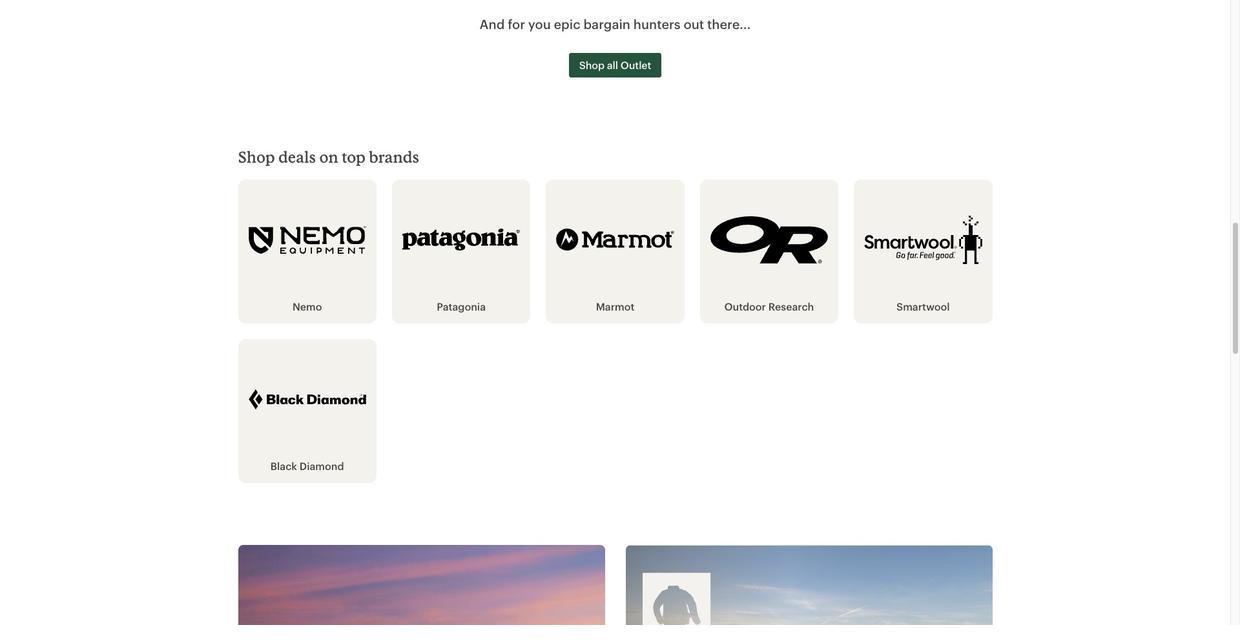 Task type: vqa. For each thing, say whether or not it's contained in the screenshot.
Shop all Outlet
yes



Task type: describe. For each thing, give the bounding box(es) containing it.
outdoor research
[[725, 300, 814, 313]]

hunters
[[634, 16, 681, 32]]

you
[[529, 16, 551, 32]]

there...
[[708, 16, 751, 32]]

top
[[342, 147, 366, 166]]

shop for shop all outlet
[[579, 59, 605, 71]]

on
[[320, 147, 339, 166]]

outdoor
[[725, 300, 766, 313]]

out
[[684, 16, 704, 32]]

outlet
[[621, 59, 652, 71]]

shop all outlet link
[[569, 53, 662, 77]]

bargain
[[584, 16, 631, 32]]

black diamond
[[271, 460, 344, 472]]

deals
[[279, 147, 316, 166]]

outdoor research link
[[711, 300, 829, 313]]

nemo
[[293, 300, 322, 313]]

patagonia
[[437, 300, 486, 313]]



Task type: locate. For each thing, give the bounding box(es) containing it.
and
[[480, 16, 505, 32]]

brands
[[369, 147, 420, 166]]

shop left the deals on the left top of page
[[238, 147, 275, 166]]

marmot
[[596, 300, 635, 313]]

smartwool
[[897, 300, 950, 313]]

patagonia link
[[403, 300, 520, 313]]

shop
[[579, 59, 605, 71], [238, 147, 275, 166]]

1 horizontal spatial shop
[[579, 59, 605, 71]]

shop all outlet
[[579, 59, 652, 71]]

and for you epic bargain hunters out there...
[[480, 16, 751, 32]]

epic
[[554, 16, 581, 32]]

shop for shop deals on top brands
[[238, 147, 275, 166]]

research
[[769, 300, 814, 313]]

black diamond link
[[248, 460, 366, 473]]

diamond
[[300, 460, 344, 472]]

smartwool link
[[865, 300, 983, 313]]

black
[[271, 460, 297, 472]]

0 horizontal spatial shop
[[238, 147, 275, 166]]

marmot link
[[557, 300, 674, 313]]

nemo link
[[248, 300, 366, 313]]

1 vertical spatial shop
[[238, 147, 275, 166]]

0 vertical spatial shop
[[579, 59, 605, 71]]

all
[[607, 59, 618, 71]]

for
[[508, 16, 525, 32]]

shop left 'all'
[[579, 59, 605, 71]]

shop deals on top brands
[[238, 147, 420, 166]]



